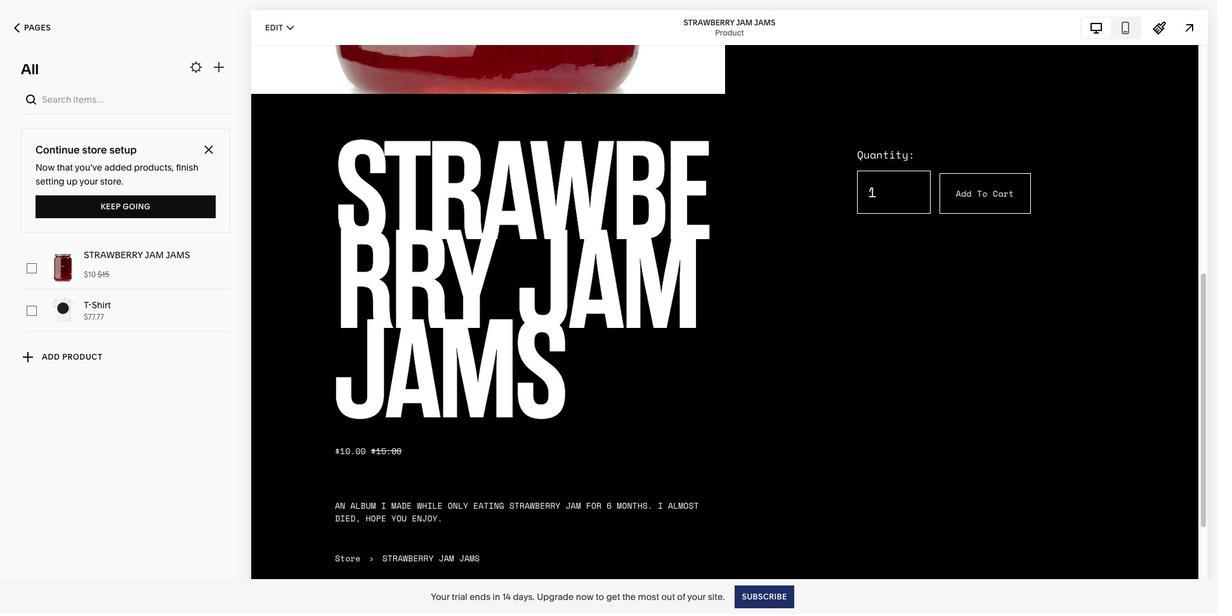 Task type: locate. For each thing, give the bounding box(es) containing it.
continue store setup
[[36, 143, 137, 156]]

strawberry
[[684, 17, 735, 27], [84, 249, 143, 261]]

subscribe
[[742, 592, 787, 601]]

0 vertical spatial your
[[79, 176, 98, 187]]

1 vertical spatial strawberry
[[84, 249, 143, 261]]

0 horizontal spatial jam
[[145, 249, 164, 261]]

pages button
[[0, 14, 65, 42]]

row group
[[0, 247, 251, 374]]

you've
[[75, 162, 102, 173]]

1 horizontal spatial strawberry
[[684, 17, 735, 27]]

strawberry inside strawberry jam jams product
[[684, 17, 735, 27]]

0 horizontal spatial your
[[79, 176, 98, 187]]

$77.77
[[84, 312, 104, 322]]

0 vertical spatial jams
[[754, 17, 776, 27]]

days.
[[513, 591, 535, 602]]

jams inside strawberry jam jams product
[[754, 17, 776, 27]]

your inside now that you've added products, finish setting up your store.
[[79, 176, 98, 187]]

in
[[493, 591, 500, 602]]

get
[[606, 591, 620, 602]]

store.
[[100, 176, 123, 187]]

0 vertical spatial product
[[715, 28, 744, 37]]

strawberry jam jams product
[[684, 17, 776, 37]]

$10
[[84, 270, 96, 279]]

store
[[82, 143, 107, 156]]

jams for strawberry jam jams product
[[754, 17, 776, 27]]

shirt
[[92, 299, 111, 311]]

product inside button
[[62, 352, 103, 362]]

added
[[104, 162, 132, 173]]

continue
[[36, 143, 80, 156]]

strawberry jam jams
[[84, 249, 190, 261]]

add
[[42, 352, 60, 362]]

jams
[[754, 17, 776, 27], [166, 249, 190, 261]]

to
[[596, 591, 604, 602]]

0 horizontal spatial product
[[62, 352, 103, 362]]

0 vertical spatial jam
[[736, 17, 753, 27]]

0 vertical spatial strawberry
[[684, 17, 735, 27]]

1 vertical spatial product
[[62, 352, 103, 362]]

setting
[[36, 176, 64, 187]]

1 horizontal spatial product
[[715, 28, 744, 37]]

going
[[123, 202, 151, 211]]

1 horizontal spatial jam
[[736, 17, 753, 27]]

jam
[[736, 17, 753, 27], [145, 249, 164, 261]]

1 horizontal spatial your
[[687, 591, 706, 602]]

tab list
[[1082, 17, 1140, 38]]

0 horizontal spatial strawberry
[[84, 249, 143, 261]]

add product button
[[14, 346, 113, 369]]

product inside strawberry jam jams product
[[715, 28, 744, 37]]

1 vertical spatial your
[[687, 591, 706, 602]]

$10 $15
[[84, 270, 109, 279]]

of
[[677, 591, 685, 602]]

add product
[[42, 352, 103, 362]]

keep going button
[[36, 195, 216, 218]]

your down you've
[[79, 176, 98, 187]]

jam inside strawberry jam jams product
[[736, 17, 753, 27]]

out
[[661, 591, 675, 602]]

t-shirt $77.77
[[84, 299, 111, 322]]

all
[[21, 61, 39, 78]]

your
[[79, 176, 98, 187], [687, 591, 706, 602]]

0 horizontal spatial jams
[[166, 249, 190, 261]]

product
[[715, 28, 744, 37], [62, 352, 103, 362]]

subscribe button
[[735, 585, 794, 608]]

your right of
[[687, 591, 706, 602]]

row group containing strawberry jam jams
[[0, 247, 251, 374]]

14
[[502, 591, 511, 602]]

1 vertical spatial jams
[[166, 249, 190, 261]]

now
[[36, 162, 55, 173]]

1 horizontal spatial jams
[[754, 17, 776, 27]]

1 vertical spatial jam
[[145, 249, 164, 261]]



Task type: vqa. For each thing, say whether or not it's contained in the screenshot.
finish
yes



Task type: describe. For each thing, give the bounding box(es) containing it.
jam for strawberry jam jams product
[[736, 17, 753, 27]]

up
[[67, 176, 78, 187]]

that
[[57, 162, 73, 173]]

keep going
[[101, 202, 151, 211]]

upgrade
[[537, 591, 574, 602]]

finish
[[176, 162, 198, 173]]

now
[[576, 591, 594, 602]]

setup
[[109, 143, 137, 156]]

your trial ends in 14 days. upgrade now to get the most out of your site.
[[431, 591, 725, 602]]

keep
[[101, 202, 121, 211]]

products,
[[134, 162, 174, 173]]

trial
[[452, 591, 468, 602]]

t-
[[84, 299, 92, 311]]

Search items… text field
[[42, 86, 227, 114]]

jams for strawberry jam jams
[[166, 249, 190, 261]]

the
[[622, 591, 636, 602]]

jam for strawberry jam jams
[[145, 249, 164, 261]]

site.
[[708, 591, 725, 602]]

edit
[[265, 23, 283, 32]]

pages
[[24, 23, 51, 32]]

now that you've added products, finish setting up your store.
[[36, 162, 198, 187]]

strawberry for strawberry jam jams product
[[684, 17, 735, 27]]

most
[[638, 591, 659, 602]]

strawberry for strawberry jam jams
[[84, 249, 143, 261]]

your
[[431, 591, 450, 602]]

$15
[[98, 270, 109, 279]]

ends
[[470, 591, 491, 602]]

edit button
[[257, 17, 301, 38]]



